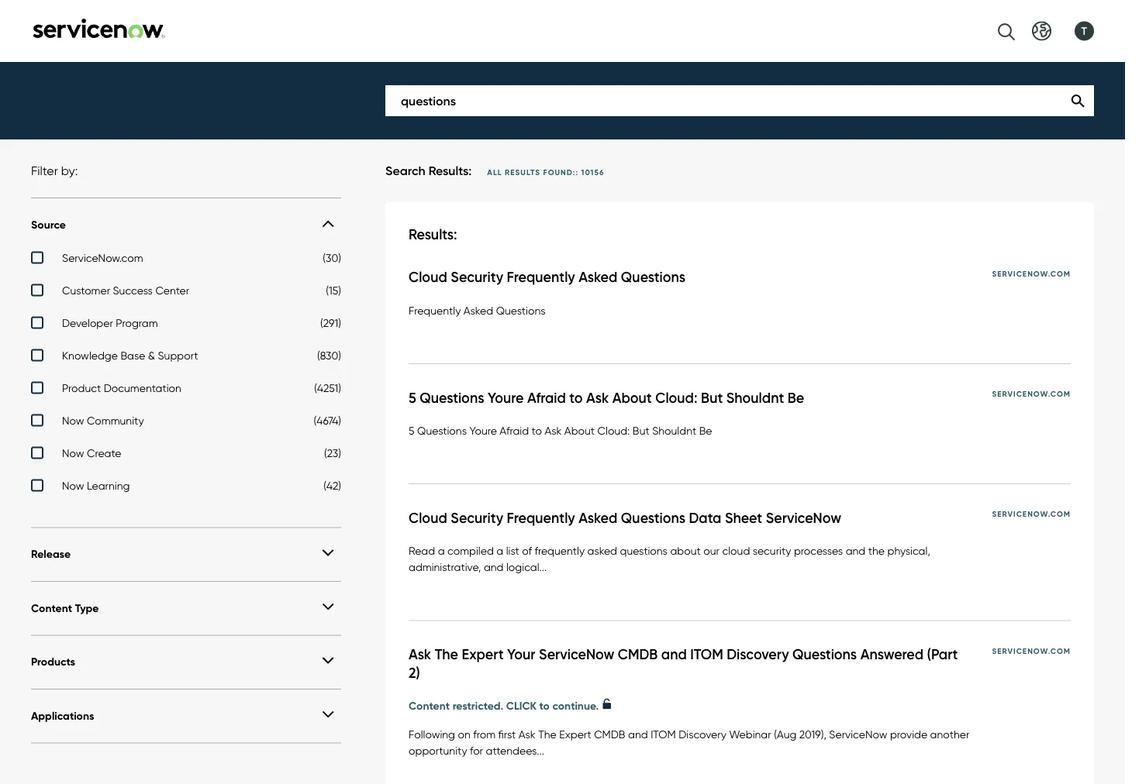 Task type: describe. For each thing, give the bounding box(es) containing it.
of
[[522, 545, 532, 558]]

itom inside following on from first ask the expert cmdb and itom discovery webinar (aug 2019), servicenow provide another opportunity for attendees...
[[651, 728, 676, 742]]

&
[[148, 349, 155, 362]]

0 vertical spatial afraid
[[527, 389, 566, 407]]

products
[[31, 656, 75, 669]]

discovery inside the ask the expert your servicenow cmdb and itom discovery questions answered (part 2)
[[727, 646, 789, 664]]

servicenow inside following on from first ask the expert cmdb and itom discovery webinar (aug 2019), servicenow provide another opportunity for attendees...
[[829, 728, 888, 742]]

frequently
[[535, 545, 585, 558]]

data
[[689, 510, 722, 527]]

2 5 from the top
[[409, 424, 415, 438]]

Search across ServiceNow text field
[[385, 85, 1094, 116]]

developer
[[62, 317, 113, 330]]

cloud security frequently asked questions
[[409, 269, 686, 286]]

center
[[155, 284, 189, 297]]

now community
[[62, 414, 144, 428]]

our
[[704, 545, 720, 558]]

type
[[75, 602, 99, 615]]

your
[[507, 646, 535, 664]]

ask inside following on from first ask the expert cmdb and itom discovery webinar (aug 2019), servicenow provide another opportunity for attendees...
[[519, 728, 536, 742]]

(30)
[[323, 251, 341, 265]]

support
[[158, 349, 198, 362]]

documentation
[[104, 382, 181, 395]]

read
[[409, 545, 435, 558]]

knowledge base & support
[[62, 349, 198, 362]]

customer
[[62, 284, 110, 297]]

found:
[[543, 168, 576, 178]]

1 horizontal spatial be
[[788, 389, 804, 407]]

now for now community
[[62, 414, 84, 428]]

now for now learning
[[62, 479, 84, 493]]

product documentation
[[62, 382, 181, 395]]

2019),
[[799, 728, 827, 742]]

all results found: : 10156
[[487, 168, 604, 178]]

read a compiled a list of frequently asked questions about our cloud security processes and the physical, administrative, and logical...
[[409, 545, 930, 574]]

success
[[113, 284, 153, 297]]

base
[[121, 349, 145, 362]]

0 vertical spatial to
[[570, 389, 583, 407]]

logical...
[[506, 561, 547, 574]]

0 horizontal spatial be
[[699, 424, 712, 438]]

0 vertical spatial servicenow
[[766, 510, 841, 527]]

following on from first ask the expert cmdb and itom discovery webinar (aug 2019), servicenow provide another opportunity for attendees...
[[409, 728, 970, 758]]

(4251)
[[314, 382, 341, 395]]

itom inside the ask the expert your servicenow cmdb and itom discovery questions answered (part 2)
[[690, 646, 723, 664]]

administrative,
[[409, 561, 481, 574]]

security for cloud security frequently asked questions
[[451, 269, 503, 286]]

1 horizontal spatial but
[[701, 389, 723, 407]]

expert inside the ask the expert your servicenow cmdb and itom discovery questions answered (part 2)
[[462, 646, 504, 664]]

results
[[505, 168, 541, 178]]

servicenow.com for 5 questions youre afraid to ask about cloud: but shouldnt be
[[992, 389, 1071, 399]]

1 vertical spatial shouldnt
[[652, 424, 697, 438]]

content for content restricted. click to continue.
[[409, 699, 450, 713]]

cloud
[[722, 545, 750, 558]]

cmdb inside the ask the expert your servicenow cmdb and itom discovery questions answered (part 2)
[[618, 646, 658, 664]]

release
[[31, 548, 71, 561]]

and inside following on from first ask the expert cmdb and itom discovery webinar (aug 2019), servicenow provide another opportunity for attendees...
[[628, 728, 648, 742]]

product
[[62, 382, 101, 395]]

(42)
[[324, 479, 341, 493]]

(part
[[927, 646, 958, 664]]

content restricted. click to continue.
[[409, 699, 599, 713]]

asked for cloud security frequently asked questions
[[579, 269, 618, 286]]

2 vertical spatial to
[[539, 699, 550, 713]]

the
[[868, 545, 885, 558]]

1 vertical spatial youre
[[470, 424, 497, 438]]

ask inside 5 questions youre afraid to ask about cloud: but shouldnt be link
[[586, 389, 609, 407]]

2)
[[409, 665, 420, 682]]

questions inside the ask the expert your servicenow cmdb and itom discovery questions answered (part 2)
[[793, 646, 857, 664]]

provide
[[890, 728, 928, 742]]

1 vertical spatial frequently
[[409, 304, 461, 317]]

filter by:
[[31, 163, 78, 178]]

(830)
[[317, 349, 341, 362]]

1 vertical spatial about
[[564, 424, 595, 438]]

by:
[[61, 163, 78, 178]]

cmdb inside following on from first ask the expert cmdb and itom discovery webinar (aug 2019), servicenow provide another opportunity for attendees...
[[594, 728, 625, 742]]

opportunity
[[409, 745, 467, 758]]

(23)
[[324, 447, 341, 460]]

frequently for cloud security frequently asked questions data sheet servicenow
[[507, 510, 575, 527]]

another
[[930, 728, 970, 742]]

knowledge
[[62, 349, 118, 362]]

1 vertical spatial afraid
[[500, 424, 529, 438]]

0 horizontal spatial but
[[633, 424, 650, 438]]

1 horizontal spatial about
[[612, 389, 652, 407]]

1 5 questions youre afraid to ask about cloud: but shouldnt be from the top
[[409, 389, 804, 407]]

on
[[458, 728, 471, 742]]

about
[[670, 545, 701, 558]]

ask inside the ask the expert your servicenow cmdb and itom discovery questions answered (part 2)
[[409, 646, 431, 664]]

(aug
[[774, 728, 797, 742]]

answered
[[861, 646, 924, 664]]

0 horizontal spatial cloud:
[[598, 424, 630, 438]]

physical,
[[888, 545, 930, 558]]

asked
[[587, 545, 617, 558]]

2 5 questions youre afraid to ask about cloud: but shouldnt be from the top
[[409, 424, 712, 438]]

0 vertical spatial cloud:
[[655, 389, 698, 407]]

security for cloud security frequently asked questions data sheet servicenow
[[451, 510, 503, 527]]

discovery inside following on from first ask the expert cmdb and itom discovery webinar (aug 2019), servicenow provide another opportunity for attendees...
[[679, 728, 727, 742]]



Task type: vqa. For each thing, say whether or not it's contained in the screenshot.
Platform in the top left of the page
no



Task type: locate. For each thing, give the bounding box(es) containing it.
servicenow.com for cloud security frequently asked questions
[[992, 269, 1071, 279]]

security
[[451, 269, 503, 286], [451, 510, 503, 527]]

cloud up read
[[409, 510, 447, 527]]

be
[[788, 389, 804, 407], [699, 424, 712, 438]]

1 vertical spatial results:
[[409, 226, 457, 243]]

servicenow up "processes"
[[766, 510, 841, 527]]

servicenow.com for ask the expert your servicenow cmdb and itom discovery questions answered (part 2)
[[992, 646, 1071, 657]]

2 security from the top
[[451, 510, 503, 527]]

(15)
[[326, 284, 341, 297]]

the
[[435, 646, 458, 664], [538, 728, 557, 742]]

processes
[[794, 545, 843, 558]]

a
[[438, 545, 445, 558], [497, 545, 503, 558]]

1 vertical spatial 5
[[409, 424, 415, 438]]

1 vertical spatial discovery
[[679, 728, 727, 742]]

servicenow up continue.
[[539, 646, 614, 664]]

content
[[31, 602, 72, 615], [409, 699, 450, 713]]

frequently
[[507, 269, 575, 286], [409, 304, 461, 317], [507, 510, 575, 527]]

now for now create
[[62, 447, 84, 460]]

0 vertical spatial discovery
[[727, 646, 789, 664]]

results: left all
[[429, 163, 472, 179]]

applications
[[31, 710, 94, 723]]

frequently for cloud security frequently asked questions
[[507, 269, 575, 286]]

the inside the ask the expert your servicenow cmdb and itom discovery questions answered (part 2)
[[435, 646, 458, 664]]

2 vertical spatial servicenow
[[829, 728, 888, 742]]

0 vertical spatial content
[[31, 602, 72, 615]]

0 vertical spatial the
[[435, 646, 458, 664]]

source
[[31, 218, 66, 231]]

continue.
[[552, 699, 599, 713]]

0 vertical spatial expert
[[462, 646, 504, 664]]

1 vertical spatial security
[[451, 510, 503, 527]]

1 horizontal spatial itom
[[690, 646, 723, 664]]

1 horizontal spatial a
[[497, 545, 503, 558]]

0 horizontal spatial expert
[[462, 646, 504, 664]]

1 horizontal spatial the
[[538, 728, 557, 742]]

1 cloud from the top
[[409, 269, 447, 286]]

0 horizontal spatial the
[[435, 646, 458, 664]]

servicenow image
[[31, 18, 167, 38]]

5 questions youre afraid to ask about cloud: but shouldnt be link
[[409, 389, 835, 407]]

None checkbox
[[31, 251, 341, 269], [31, 414, 341, 431], [31, 447, 341, 464], [31, 251, 341, 269], [31, 414, 341, 431], [31, 447, 341, 464]]

2 now from the top
[[62, 447, 84, 460]]

servicenow.com
[[62, 251, 143, 265], [992, 269, 1071, 279], [992, 389, 1071, 399], [992, 510, 1071, 520], [992, 646, 1071, 657]]

discovery
[[727, 646, 789, 664], [679, 728, 727, 742]]

servicenow right 2019), at the right of page
[[829, 728, 888, 742]]

ask the expert your servicenow cmdb and itom discovery questions answered (part 2) link
[[409, 646, 992, 683]]

to
[[570, 389, 583, 407], [532, 424, 542, 438], [539, 699, 550, 713]]

community
[[87, 414, 144, 428]]

0 vertical spatial results:
[[429, 163, 472, 179]]

questions
[[620, 545, 668, 558]]

a up administrative,
[[438, 545, 445, 558]]

content left type
[[31, 602, 72, 615]]

for
[[470, 745, 483, 758]]

0 vertical spatial frequently
[[507, 269, 575, 286]]

from
[[473, 728, 496, 742]]

1 5 from the top
[[409, 389, 416, 407]]

0 vertical spatial security
[[451, 269, 503, 286]]

0 vertical spatial cmdb
[[618, 646, 658, 664]]

0 horizontal spatial itom
[[651, 728, 676, 742]]

cloud security frequently asked questions data sheet servicenow link
[[409, 510, 872, 528]]

0 vertical spatial itom
[[690, 646, 723, 664]]

content for content type
[[31, 602, 72, 615]]

0 vertical spatial shouldnt
[[727, 389, 784, 407]]

servicenow.com for cloud security frequently asked questions data sheet servicenow
[[992, 510, 1071, 520]]

search
[[385, 163, 426, 179]]

results:
[[429, 163, 472, 179], [409, 226, 457, 243]]

security up compiled
[[451, 510, 503, 527]]

1 vertical spatial 5 questions youre afraid to ask about cloud: but shouldnt be
[[409, 424, 712, 438]]

1 vertical spatial but
[[633, 424, 650, 438]]

now down product
[[62, 414, 84, 428]]

0 horizontal spatial a
[[438, 545, 445, 558]]

first
[[498, 728, 516, 742]]

cloud security frequently asked questions link
[[409, 269, 717, 287]]

0 horizontal spatial discovery
[[679, 728, 727, 742]]

the inside following on from first ask the expert cmdb and itom discovery webinar (aug 2019), servicenow provide another opportunity for attendees...
[[538, 728, 557, 742]]

asked
[[579, 269, 618, 286], [464, 304, 493, 317], [579, 510, 618, 527]]

but
[[701, 389, 723, 407], [633, 424, 650, 438]]

restricted.
[[453, 699, 504, 713]]

1 horizontal spatial cloud:
[[655, 389, 698, 407]]

1 vertical spatial servicenow
[[539, 646, 614, 664]]

0 vertical spatial youre
[[488, 389, 524, 407]]

5 inside 5 questions youre afraid to ask about cloud: but shouldnt be link
[[409, 389, 416, 407]]

(4674)
[[314, 414, 341, 428]]

expert
[[462, 646, 504, 664], [559, 728, 591, 742]]

compiled
[[448, 545, 494, 558]]

a left list
[[497, 545, 503, 558]]

1 horizontal spatial expert
[[559, 728, 591, 742]]

frequently asked questions
[[409, 304, 546, 317]]

2 a from the left
[[497, 545, 503, 558]]

list
[[506, 545, 519, 558]]

2 vertical spatial now
[[62, 479, 84, 493]]

10156
[[581, 168, 604, 178]]

1 vertical spatial expert
[[559, 728, 591, 742]]

now left 'create'
[[62, 447, 84, 460]]

1 vertical spatial cmdb
[[594, 728, 625, 742]]

1 vertical spatial the
[[538, 728, 557, 742]]

attendees...
[[486, 745, 544, 758]]

0 vertical spatial but
[[701, 389, 723, 407]]

1 a from the left
[[438, 545, 445, 558]]

cloud up frequently asked questions
[[409, 269, 447, 286]]

0 vertical spatial cloud
[[409, 269, 447, 286]]

click
[[506, 699, 537, 713]]

content type
[[31, 602, 99, 615]]

about
[[612, 389, 652, 407], [564, 424, 595, 438]]

servicenow inside the ask the expert your servicenow cmdb and itom discovery questions answered (part 2)
[[539, 646, 614, 664]]

cloud for cloud security frequently asked questions data sheet servicenow
[[409, 510, 447, 527]]

5 questions youre afraid to ask about cloud: but shouldnt be
[[409, 389, 804, 407], [409, 424, 712, 438]]

0 vertical spatial 5
[[409, 389, 416, 407]]

and inside the ask the expert your servicenow cmdb and itom discovery questions answered (part 2)
[[661, 646, 687, 664]]

afraid
[[527, 389, 566, 407], [500, 424, 529, 438]]

now learning
[[62, 479, 130, 493]]

1 vertical spatial cloud:
[[598, 424, 630, 438]]

expert down continue.
[[559, 728, 591, 742]]

results: down search results:
[[409, 226, 457, 243]]

2 vertical spatial frequently
[[507, 510, 575, 527]]

all
[[487, 168, 502, 178]]

shouldnt
[[727, 389, 784, 407], [652, 424, 697, 438]]

now create
[[62, 447, 121, 460]]

content restricted. click to continue. link
[[409, 698, 613, 715]]

0 vertical spatial asked
[[579, 269, 618, 286]]

2 vertical spatial asked
[[579, 510, 618, 527]]

cloud
[[409, 269, 447, 286], [409, 510, 447, 527]]

None checkbox
[[31, 284, 341, 301], [31, 317, 341, 334], [31, 349, 341, 366], [31, 382, 341, 399], [31, 479, 341, 497], [31, 284, 341, 301], [31, 317, 341, 334], [31, 349, 341, 366], [31, 382, 341, 399], [31, 479, 341, 497]]

0 horizontal spatial content
[[31, 602, 72, 615]]

search results:
[[385, 163, 472, 179]]

1 horizontal spatial shouldnt
[[727, 389, 784, 407]]

program
[[116, 317, 158, 330]]

(291)
[[320, 317, 341, 330]]

the up 'attendees...'
[[538, 728, 557, 742]]

1 vertical spatial be
[[699, 424, 712, 438]]

sheet
[[725, 510, 762, 527]]

cloud for cloud security frequently asked questions
[[409, 269, 447, 286]]

create
[[87, 447, 121, 460]]

developer program
[[62, 317, 158, 330]]

now left learning
[[62, 479, 84, 493]]

security
[[753, 545, 791, 558]]

3 now from the top
[[62, 479, 84, 493]]

asked for cloud security frequently asked questions data sheet servicenow
[[579, 510, 618, 527]]

2 cloud from the top
[[409, 510, 447, 527]]

0 horizontal spatial shouldnt
[[652, 424, 697, 438]]

0 vertical spatial be
[[788, 389, 804, 407]]

:
[[576, 168, 579, 178]]

content up the following
[[409, 699, 450, 713]]

0 vertical spatial 5 questions youre afraid to ask about cloud: but shouldnt be
[[409, 389, 804, 407]]

1 vertical spatial to
[[532, 424, 542, 438]]

0 horizontal spatial about
[[564, 424, 595, 438]]

1 vertical spatial cloud
[[409, 510, 447, 527]]

learning
[[87, 479, 130, 493]]

1 vertical spatial content
[[409, 699, 450, 713]]

the up restricted. at the left of page
[[435, 646, 458, 664]]

and
[[846, 545, 866, 558], [484, 561, 504, 574], [661, 646, 687, 664], [628, 728, 648, 742]]

expert inside following on from first ask the expert cmdb and itom discovery webinar (aug 2019), servicenow provide another opportunity for attendees...
[[559, 728, 591, 742]]

1 horizontal spatial discovery
[[727, 646, 789, 664]]

cmdb
[[618, 646, 658, 664], [594, 728, 625, 742]]

ask the expert your servicenow cmdb and itom discovery questions answered (part 2)
[[409, 646, 958, 682]]

security up frequently asked questions
[[451, 269, 503, 286]]

1 vertical spatial asked
[[464, 304, 493, 317]]

1 vertical spatial now
[[62, 447, 84, 460]]

1 now from the top
[[62, 414, 84, 428]]

5
[[409, 389, 416, 407], [409, 424, 415, 438]]

0 vertical spatial now
[[62, 414, 84, 428]]

customer success center
[[62, 284, 189, 297]]

expert left your
[[462, 646, 504, 664]]

cloud security frequently asked questions data sheet servicenow
[[409, 510, 841, 527]]

webinar
[[729, 728, 771, 742]]

itom
[[690, 646, 723, 664], [651, 728, 676, 742]]

1 horizontal spatial content
[[409, 699, 450, 713]]

1 vertical spatial itom
[[651, 728, 676, 742]]

following
[[409, 728, 455, 742]]

0 vertical spatial about
[[612, 389, 652, 407]]

filter
[[31, 163, 58, 178]]

1 security from the top
[[451, 269, 503, 286]]



